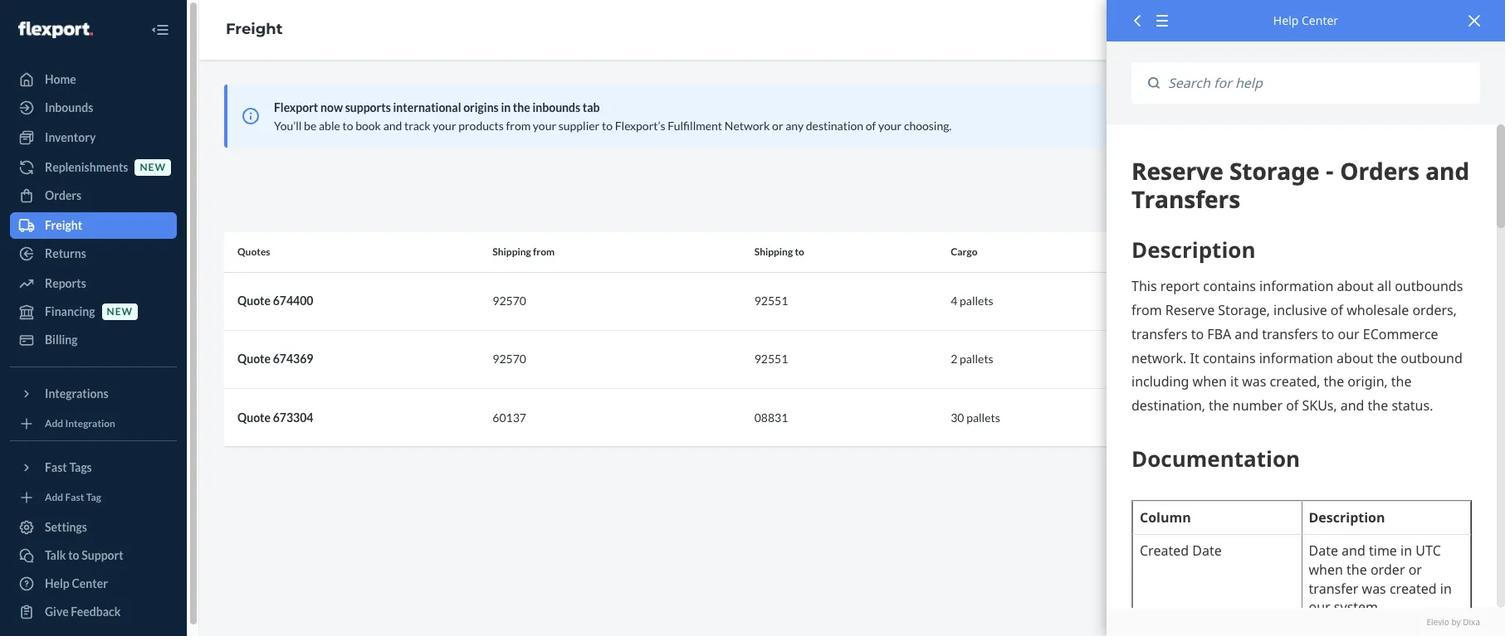 Task type: vqa. For each thing, say whether or not it's contained in the screenshot.
PREPARING AND TRANSPORTING INTO RESERVE STORAGE
no



Task type: describe. For each thing, give the bounding box(es) containing it.
quote 673304
[[238, 411, 313, 425]]

inventory link
[[10, 125, 177, 151]]

in
[[501, 100, 511, 115]]

fast tags button
[[10, 455, 177, 482]]

30 pallets
[[951, 411, 1001, 425]]

08831
[[755, 411, 788, 425]]

inbounds link
[[10, 95, 177, 121]]

billing
[[45, 333, 78, 347]]

2 pallets
[[951, 352, 994, 366]]

returns
[[45, 247, 86, 261]]

supports
[[345, 100, 391, 115]]

add integration link
[[10, 414, 177, 434]]

help center link
[[10, 571, 177, 598]]

financing
[[45, 305, 95, 319]]

4 pallets
[[951, 294, 994, 308]]

able
[[319, 119, 340, 133]]

give
[[45, 605, 69, 620]]

replenishments
[[45, 160, 128, 174]]

integrations button
[[10, 381, 177, 408]]

1 horizontal spatial center
[[1302, 12, 1339, 28]]

1 horizontal spatial help center
[[1274, 12, 1339, 28]]

book
[[356, 119, 381, 133]]

flexport
[[274, 100, 318, 115]]

60137
[[493, 411, 527, 425]]

1 vertical spatial freight
[[45, 218, 82, 233]]

674369
[[273, 352, 313, 366]]

be
[[304, 119, 317, 133]]

1 vertical spatial center
[[72, 577, 108, 591]]

92570 for quote 674400
[[493, 294, 527, 308]]

quote 674369
[[238, 352, 313, 366]]

elevio
[[1427, 617, 1450, 628]]

order
[[1423, 182, 1454, 196]]

add fast tag link
[[10, 488, 177, 508]]

book now
[[1397, 109, 1448, 123]]

from inside flexport now supports international origins in the inbounds tab you'll be able to book and track your products from your supplier to flexport's fulfillment network or any destination of your choosing.
[[506, 119, 531, 133]]

add for add integration
[[45, 418, 63, 431]]

returns link
[[10, 241, 177, 267]]

1 horizontal spatial freight
[[226, 20, 283, 38]]

shipping for shipping from
[[493, 246, 531, 258]]

reports
[[45, 277, 86, 291]]

reports link
[[10, 271, 177, 297]]

now for flexport
[[321, 100, 343, 115]]

quote for quote 674400
[[238, 294, 271, 308]]

home link
[[10, 66, 177, 93]]

you'll
[[274, 119, 302, 133]]

1 vertical spatial fast
[[65, 492, 84, 504]]

integration
[[65, 418, 115, 431]]

orders
[[45, 189, 82, 203]]

destination
[[806, 119, 864, 133]]

book now button
[[1397, 108, 1448, 125]]

$350.00 for 4 pallets
[[1213, 287, 1256, 301]]

+1 for 2 pallets
[[1213, 362, 1225, 374]]

option for 4 pallets
[[1251, 304, 1280, 316]]

products
[[459, 119, 504, 133]]

92570 for quote 674369
[[493, 352, 527, 366]]

30
[[951, 411, 965, 425]]

Search search field
[[1160, 62, 1481, 104]]

pallets for 4 pallets
[[960, 294, 994, 308]]

add integration
[[45, 418, 115, 431]]

tag
[[86, 492, 101, 504]]

home
[[45, 72, 76, 86]]

more for 2 pallets
[[1227, 362, 1249, 374]]

4
[[951, 294, 958, 308]]

cargo
[[951, 246, 978, 258]]

1 horizontal spatial help
[[1274, 12, 1299, 28]]

feedback
[[71, 605, 121, 620]]

supplier
[[559, 119, 600, 133]]

pallets for 2 pallets
[[960, 352, 994, 366]]



Task type: locate. For each thing, give the bounding box(es) containing it.
quote for quote 673304
[[238, 411, 271, 425]]

pallets
[[960, 294, 994, 308], [960, 352, 994, 366], [967, 411, 1001, 425]]

freight
[[226, 20, 283, 38], [45, 218, 82, 233]]

2 vertical spatial pallets
[[967, 411, 1001, 425]]

track
[[404, 119, 431, 133]]

0 vertical spatial help
[[1274, 12, 1299, 28]]

quote for quote 674369
[[238, 352, 271, 366]]

now
[[321, 100, 343, 115], [1426, 109, 1448, 123]]

674400
[[273, 294, 313, 308]]

now for book
[[1426, 109, 1448, 123]]

and
[[383, 119, 402, 133]]

your down inbounds
[[533, 119, 556, 133]]

now right book
[[1426, 109, 1448, 123]]

shipping to
[[755, 246, 805, 258]]

flexport's
[[615, 119, 666, 133]]

shipping from
[[493, 246, 555, 258]]

add
[[45, 418, 63, 431], [45, 492, 63, 504]]

0 vertical spatial $350.00
[[1213, 287, 1256, 301]]

flexport now supports international origins in the inbounds tab you'll be able to book and track your products from your supplier to flexport's fulfillment network or any destination of your choosing.
[[274, 100, 952, 133]]

92570 down shipping from
[[493, 294, 527, 308]]

shipping
[[493, 246, 531, 258], [755, 246, 793, 258]]

option up the $2,520.00
[[1251, 362, 1280, 374]]

1 your from the left
[[433, 119, 456, 133]]

option for 2 pallets
[[1251, 362, 1280, 374]]

origins
[[464, 100, 499, 115]]

pallets right '30'
[[967, 411, 1001, 425]]

1 horizontal spatial now
[[1426, 109, 1448, 123]]

1 horizontal spatial your
[[533, 119, 556, 133]]

1 option from the top
[[1251, 304, 1280, 316]]

0 horizontal spatial shipping
[[493, 246, 531, 258]]

1 add from the top
[[45, 418, 63, 431]]

close navigation image
[[150, 20, 170, 40]]

quote order button
[[1373, 173, 1468, 206]]

quote order
[[1387, 182, 1454, 196]]

$350.00 for 2 pallets
[[1213, 345, 1256, 359]]

2 add from the top
[[45, 492, 63, 504]]

add inside add fast tag link
[[45, 492, 63, 504]]

2 option from the top
[[1251, 362, 1280, 374]]

1 vertical spatial option
[[1251, 362, 1280, 374]]

center up search search box
[[1302, 12, 1339, 28]]

1 more from the top
[[1227, 304, 1249, 316]]

now inside button
[[1426, 109, 1448, 123]]

0 vertical spatial 92570
[[493, 294, 527, 308]]

inbounds
[[45, 100, 93, 115]]

1 vertical spatial help center
[[45, 577, 108, 591]]

+1 for 4 pallets
[[1213, 304, 1225, 316]]

settings link
[[10, 515, 177, 541]]

92551
[[755, 294, 788, 308], [755, 352, 788, 366]]

your
[[433, 119, 456, 133], [533, 119, 556, 133], [879, 119, 902, 133]]

support
[[82, 549, 123, 563]]

from
[[506, 119, 531, 133], [533, 246, 555, 258]]

talk to support
[[45, 549, 123, 563]]

new for financing
[[107, 306, 133, 318]]

add fast tag
[[45, 492, 101, 504]]

talk
[[45, 549, 66, 563]]

1 vertical spatial help
[[45, 577, 70, 591]]

fast tags
[[45, 461, 92, 475]]

1 horizontal spatial new
[[140, 161, 166, 174]]

2 shipping from the left
[[755, 246, 793, 258]]

elevio by dixa link
[[1132, 617, 1481, 629]]

$350.00 +1 more option up the $2,520.00
[[1213, 345, 1280, 374]]

92551 up 08831
[[755, 352, 788, 366]]

quote
[[1387, 182, 1420, 196], [238, 294, 271, 308], [238, 352, 271, 366], [238, 411, 271, 425]]

give feedback
[[45, 605, 121, 620]]

integrations
[[45, 387, 108, 401]]

help up search search box
[[1274, 12, 1299, 28]]

0 horizontal spatial freight
[[45, 218, 82, 233]]

3 your from the left
[[879, 119, 902, 133]]

by
[[1452, 617, 1461, 628]]

fast inside dropdown button
[[45, 461, 67, 475]]

center
[[1302, 12, 1339, 28], [72, 577, 108, 591]]

0 vertical spatial freight
[[226, 20, 283, 38]]

fulfillment
[[668, 119, 723, 133]]

book
[[1397, 109, 1424, 123]]

0 vertical spatial help center
[[1274, 12, 1339, 28]]

shipping for shipping to
[[755, 246, 793, 258]]

fast left tags
[[45, 461, 67, 475]]

1 horizontal spatial freight link
[[226, 20, 283, 38]]

1 vertical spatial from
[[533, 246, 555, 258]]

0 vertical spatial pallets
[[960, 294, 994, 308]]

+1 down price
[[1213, 304, 1225, 316]]

$350.00 +1 more option for 2 pallets
[[1213, 345, 1280, 374]]

1 vertical spatial $350.00
[[1213, 345, 1256, 359]]

0 horizontal spatial your
[[433, 119, 456, 133]]

0 horizontal spatial help
[[45, 577, 70, 591]]

0 horizontal spatial from
[[506, 119, 531, 133]]

2 horizontal spatial your
[[879, 119, 902, 133]]

flexport logo image
[[18, 21, 93, 38]]

help center up give feedback
[[45, 577, 108, 591]]

92570 up 60137
[[493, 352, 527, 366]]

0 vertical spatial new
[[140, 161, 166, 174]]

1 $350.00 +1 more option from the top
[[1213, 287, 1280, 316]]

0 horizontal spatial now
[[321, 100, 343, 115]]

your right of
[[879, 119, 902, 133]]

1 92551 from the top
[[755, 294, 788, 308]]

673304
[[273, 411, 313, 425]]

orders link
[[10, 183, 177, 209]]

+1
[[1213, 304, 1225, 316], [1213, 362, 1225, 374]]

new down "reports" link
[[107, 306, 133, 318]]

0 vertical spatial 92551
[[755, 294, 788, 308]]

1 horizontal spatial shipping
[[755, 246, 793, 258]]

of
[[866, 119, 876, 133]]

+1 up the $2,520.00
[[1213, 362, 1225, 374]]

0 vertical spatial +1
[[1213, 304, 1225, 316]]

0 vertical spatial from
[[506, 119, 531, 133]]

1 vertical spatial 92570
[[493, 352, 527, 366]]

1 vertical spatial freight link
[[10, 213, 177, 239]]

talk to support button
[[10, 543, 177, 570]]

network
[[725, 119, 770, 133]]

price quoted
[[1213, 246, 1270, 258]]

quote 674400
[[238, 294, 313, 308]]

add up settings at the bottom left
[[45, 492, 63, 504]]

2 $350.00 +1 more option from the top
[[1213, 345, 1280, 374]]

pallets right 4
[[960, 294, 994, 308]]

help center up search search box
[[1274, 12, 1339, 28]]

your down 'international'
[[433, 119, 456, 133]]

2
[[951, 352, 958, 366]]

now up the able
[[321, 100, 343, 115]]

tags
[[69, 461, 92, 475]]

0 horizontal spatial freight link
[[10, 213, 177, 239]]

1 horizontal spatial from
[[533, 246, 555, 258]]

inbounds
[[533, 100, 581, 115]]

quote left order
[[1387, 182, 1420, 196]]

0 vertical spatial add
[[45, 418, 63, 431]]

$350.00 +1 more option down price quoted
[[1213, 287, 1280, 316]]

tab
[[583, 100, 600, 115]]

give feedback button
[[10, 600, 177, 626]]

freight link
[[226, 20, 283, 38], [10, 213, 177, 239]]

1 shipping from the left
[[493, 246, 531, 258]]

0 horizontal spatial new
[[107, 306, 133, 318]]

choosing.
[[904, 119, 952, 133]]

elevio by dixa
[[1427, 617, 1481, 628]]

option
[[1251, 304, 1280, 316], [1251, 362, 1280, 374]]

$350.00 +1 more option
[[1213, 287, 1280, 316], [1213, 345, 1280, 374]]

2 your from the left
[[533, 119, 556, 133]]

or
[[772, 119, 784, 133]]

international
[[393, 100, 461, 115]]

92551 for 2 pallets
[[755, 352, 788, 366]]

help up give
[[45, 577, 70, 591]]

0 vertical spatial option
[[1251, 304, 1280, 316]]

2 92551 from the top
[[755, 352, 788, 366]]

$350.00 +1 more option for 4 pallets
[[1213, 287, 1280, 316]]

quote inside button
[[1387, 182, 1420, 196]]

0 horizontal spatial center
[[72, 577, 108, 591]]

quote for quote order
[[1387, 182, 1420, 196]]

1 vertical spatial 92551
[[755, 352, 788, 366]]

1 vertical spatial add
[[45, 492, 63, 504]]

0 vertical spatial fast
[[45, 461, 67, 475]]

to inside talk to support button
[[68, 549, 79, 563]]

billing link
[[10, 327, 177, 354]]

new up orders link
[[140, 161, 166, 174]]

more up the $2,520.00
[[1227, 362, 1249, 374]]

1 +1 from the top
[[1213, 304, 1225, 316]]

add inside add integration link
[[45, 418, 63, 431]]

fast left tag
[[65, 492, 84, 504]]

now inside flexport now supports international origins in the inbounds tab you'll be able to book and track your products from your supplier to flexport's fulfillment network or any destination of your choosing.
[[321, 100, 343, 115]]

any
[[786, 119, 804, 133]]

quoted
[[1238, 246, 1270, 258]]

1 vertical spatial pallets
[[960, 352, 994, 366]]

pallets right 2 on the right bottom of the page
[[960, 352, 994, 366]]

$350.00 down price quoted
[[1213, 287, 1256, 301]]

2 $350.00 from the top
[[1213, 345, 1256, 359]]

0 vertical spatial center
[[1302, 12, 1339, 28]]

1 vertical spatial +1
[[1213, 362, 1225, 374]]

0 vertical spatial $350.00 +1 more option
[[1213, 287, 1280, 316]]

price
[[1213, 246, 1236, 258]]

center down talk to support button
[[72, 577, 108, 591]]

option down "quoted"
[[1251, 304, 1280, 316]]

92551 down shipping to
[[755, 294, 788, 308]]

pallets for 30 pallets
[[967, 411, 1001, 425]]

1 $350.00 from the top
[[1213, 287, 1256, 301]]

1 92570 from the top
[[493, 294, 527, 308]]

0 horizontal spatial help center
[[45, 577, 108, 591]]

the
[[513, 100, 530, 115]]

1 vertical spatial $350.00 +1 more option
[[1213, 345, 1280, 374]]

$350.00 up the $2,520.00
[[1213, 345, 1256, 359]]

1 vertical spatial new
[[107, 306, 133, 318]]

more down price quoted
[[1227, 304, 1249, 316]]

quotes
[[238, 246, 270, 258]]

2 92570 from the top
[[493, 352, 527, 366]]

more for 4 pallets
[[1227, 304, 1249, 316]]

0 vertical spatial freight link
[[226, 20, 283, 38]]

quote left 674369
[[238, 352, 271, 366]]

add left integration
[[45, 418, 63, 431]]

add for add fast tag
[[45, 492, 63, 504]]

quote left 673304
[[238, 411, 271, 425]]

0 vertical spatial more
[[1227, 304, 1249, 316]]

inventory
[[45, 130, 96, 145]]

92551 for 4 pallets
[[755, 294, 788, 308]]

2 more from the top
[[1227, 362, 1249, 374]]

2 +1 from the top
[[1213, 362, 1225, 374]]

settings
[[45, 521, 87, 535]]

new for replenishments
[[140, 161, 166, 174]]

$2,520.00
[[1213, 411, 1265, 425]]

dixa
[[1464, 617, 1481, 628]]

1 vertical spatial more
[[1227, 362, 1249, 374]]

$350.00
[[1213, 287, 1256, 301], [1213, 345, 1256, 359]]

help center
[[1274, 12, 1339, 28], [45, 577, 108, 591]]

quote left 674400
[[238, 294, 271, 308]]



